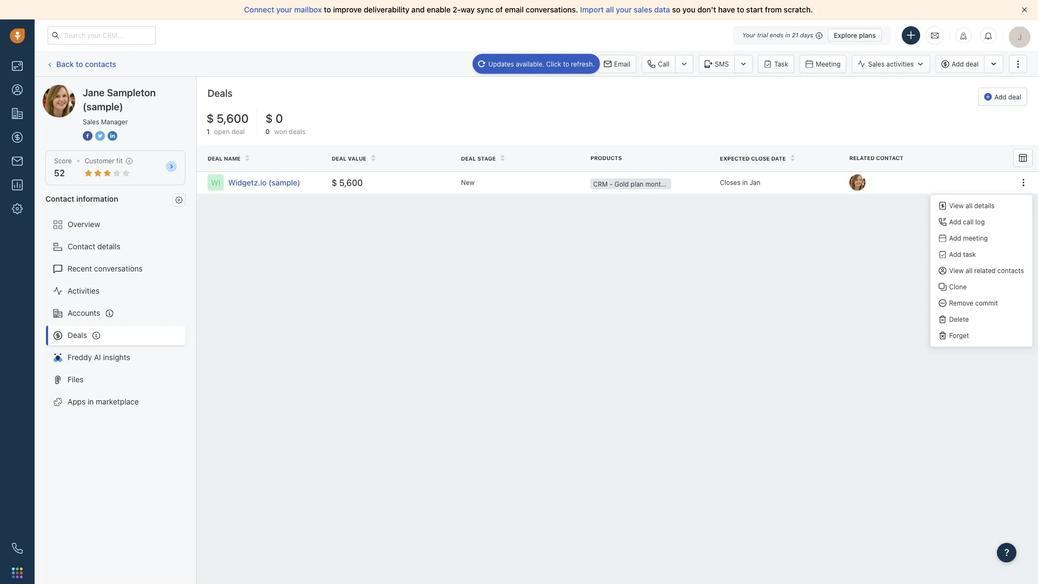Task type: vqa. For each thing, say whether or not it's contained in the screenshot.
Widgetz.io (sample)
yes



Task type: describe. For each thing, give the bounding box(es) containing it.
customer fit
[[85, 157, 123, 165]]

jan
[[750, 179, 761, 186]]

improve
[[333, 5, 362, 14]]

2 horizontal spatial in
[[786, 32, 791, 39]]

plan
[[631, 180, 644, 188]]

data
[[655, 5, 670, 14]]

0 vertical spatial deals
[[208, 87, 233, 99]]

0 vertical spatial add deal
[[952, 60, 979, 68]]

won
[[274, 128, 287, 136]]

to right click
[[563, 60, 570, 68]]

start
[[747, 5, 763, 14]]

(sample) inside jane sampleton (sample)
[[83, 101, 123, 112]]

email image
[[932, 31, 939, 40]]

conversations
[[94, 264, 143, 273]]

related
[[975, 267, 996, 275]]

1 vertical spatial add deal button
[[979, 88, 1028, 106]]

add meeting
[[950, 235, 988, 242]]

gold
[[615, 180, 629, 188]]

ai
[[94, 353, 101, 362]]

recent
[[68, 264, 92, 273]]

all for view all related contacts
[[966, 267, 973, 275]]

import all your sales data link
[[580, 5, 672, 14]]

email
[[505, 5, 524, 14]]

insights
[[103, 353, 130, 362]]

related
[[850, 155, 875, 161]]

(sample) right widgetz.io
[[269, 178, 300, 187]]

so
[[672, 5, 681, 14]]

way
[[461, 5, 475, 14]]

products
[[591, 155, 622, 161]]

0 horizontal spatial contacts
[[85, 59, 116, 68]]

to left start
[[737, 5, 745, 14]]

value
[[348, 155, 367, 162]]

widgetz.io (sample) link
[[228, 177, 321, 188]]

0 horizontal spatial jane
[[64, 85, 81, 94]]

import
[[580, 5, 604, 14]]

updates available. click to refresh.
[[489, 60, 595, 68]]

widgetz.io
[[228, 178, 267, 187]]

contact information
[[45, 194, 118, 203]]

score 52
[[54, 157, 72, 178]]

connect your mailbox link
[[244, 5, 324, 14]]

all for view all details
[[966, 202, 973, 210]]

2 your from the left
[[616, 5, 632, 14]]

overview
[[68, 220, 100, 229]]

(sample) up manager
[[122, 85, 153, 94]]

files
[[68, 375, 84, 384]]

apps
[[68, 397, 86, 406]]

updates available. click to refresh. link
[[473, 54, 600, 74]]

freshworks switcher image
[[12, 568, 23, 578]]

email button
[[598, 55, 637, 73]]

view all details link
[[931, 198, 1033, 214]]

activities
[[887, 60, 914, 68]]

1 horizontal spatial add deal
[[995, 93, 1022, 101]]

email
[[614, 60, 631, 68]]

manager
[[101, 118, 128, 126]]

1 horizontal spatial deal
[[966, 60, 979, 68]]

widgetz.io (sample)
[[228, 178, 300, 187]]

connect
[[244, 5, 274, 14]]

closes in jan
[[720, 179, 761, 186]]

marketplace
[[96, 397, 139, 406]]

0 vertical spatial all
[[606, 5, 614, 14]]

apps in marketplace
[[68, 397, 139, 406]]

remove
[[950, 299, 974, 307]]

sales manager
[[83, 118, 128, 126]]

1 horizontal spatial 0
[[276, 111, 283, 125]]

log
[[976, 218, 985, 226]]

available.
[[516, 60, 545, 68]]

to right mailbox
[[324, 5, 331, 14]]

meeting button
[[800, 55, 847, 73]]

you
[[683, 5, 696, 14]]

52
[[54, 168, 65, 178]]

call
[[658, 60, 670, 68]]

deal name
[[208, 155, 241, 162]]

forget
[[950, 332, 970, 339]]

back to contacts link
[[45, 56, 117, 73]]

in for closes in jan
[[743, 179, 748, 186]]

and
[[412, 5, 425, 14]]

twitter circled image
[[95, 130, 105, 141]]

days
[[801, 32, 814, 39]]

sms button
[[699, 55, 735, 73]]

date
[[772, 155, 786, 162]]

meeting
[[964, 235, 988, 242]]

of
[[496, 5, 503, 14]]

fit
[[116, 157, 123, 165]]

close
[[752, 155, 770, 162]]

$ for $ 5,600
[[207, 111, 214, 125]]

5,600 for $ 5,600 1 open deal
[[217, 111, 249, 125]]

your
[[743, 32, 756, 39]]

trial
[[758, 32, 768, 39]]

call button
[[642, 55, 675, 73]]

freddy
[[68, 353, 92, 362]]

Search your CRM... text field
[[48, 26, 156, 45]]

$ for $ 0
[[266, 111, 273, 125]]

task
[[775, 60, 789, 68]]

-
[[610, 180, 613, 188]]



Task type: locate. For each thing, give the bounding box(es) containing it.
2-
[[453, 5, 461, 14]]

deals up $ 5,600 1 open deal
[[208, 87, 233, 99]]

1 vertical spatial 0
[[266, 128, 270, 136]]

0 vertical spatial view
[[950, 202, 964, 210]]

1 horizontal spatial contacts
[[998, 267, 1025, 275]]

deal
[[966, 60, 979, 68], [1009, 93, 1022, 101], [232, 128, 245, 136]]

jane sampleton (sample)
[[64, 85, 153, 94], [83, 87, 156, 112]]

sales activities
[[869, 60, 914, 68]]

1 horizontal spatial jane
[[83, 87, 105, 98]]

sampleton inside jane sampleton (sample)
[[107, 87, 156, 98]]

commit
[[976, 299, 999, 307]]

2 horizontal spatial deal
[[1009, 93, 1022, 101]]

contact details
[[68, 242, 121, 251]]

sync
[[477, 5, 494, 14]]

jane sampleton (sample) up manager
[[83, 87, 156, 112]]

(sample) right monthly
[[672, 180, 699, 188]]

jane down back to contacts
[[83, 87, 105, 98]]

0 horizontal spatial deal
[[208, 155, 223, 162]]

freddy ai insights
[[68, 353, 130, 362]]

5,600 inside $ 5,600 1 open deal
[[217, 111, 249, 125]]

new
[[461, 179, 475, 186]]

to
[[324, 5, 331, 14], [737, 5, 745, 14], [76, 59, 83, 68], [563, 60, 570, 68]]

deal for deal value
[[332, 155, 347, 162]]

deal left stage
[[461, 155, 476, 162]]

sales
[[634, 5, 653, 14]]

contact for contact information
[[45, 194, 74, 203]]

$ down deal value
[[332, 177, 337, 188]]

0 horizontal spatial 5,600
[[217, 111, 249, 125]]

2 view from the top
[[950, 267, 964, 275]]

1 vertical spatial contact
[[68, 242, 95, 251]]

1 horizontal spatial details
[[975, 202, 995, 210]]

1 horizontal spatial sales
[[869, 60, 885, 68]]

0 vertical spatial 5,600
[[217, 111, 249, 125]]

$
[[207, 111, 214, 125], [266, 111, 273, 125], [332, 177, 337, 188]]

0 vertical spatial add deal button
[[936, 55, 985, 73]]

call
[[964, 218, 974, 226]]

close image
[[1022, 7, 1028, 12]]

1 horizontal spatial deal
[[332, 155, 347, 162]]

view up add call log
[[950, 202, 964, 210]]

deal for deal name
[[208, 155, 223, 162]]

contact
[[877, 155, 904, 161]]

add call log
[[950, 218, 985, 226]]

score
[[54, 157, 72, 165]]

deals up the freddy
[[68, 331, 87, 340]]

1 vertical spatial sales
[[83, 118, 99, 126]]

2 vertical spatial in
[[88, 397, 94, 406]]

add deal button
[[936, 55, 985, 73], [979, 88, 1028, 106]]

$ 5,600 1 open deal
[[207, 111, 249, 136]]

from
[[765, 5, 782, 14]]

activities
[[68, 286, 100, 295]]

contacts down 'search your crm...' text field
[[85, 59, 116, 68]]

2 horizontal spatial $
[[332, 177, 337, 188]]

mng settings image
[[175, 196, 183, 204]]

all left related at the top of the page
[[966, 267, 973, 275]]

sampleton
[[83, 85, 120, 94], [107, 87, 156, 98]]

3 deal from the left
[[461, 155, 476, 162]]

deal left name
[[208, 155, 223, 162]]

explore plans link
[[828, 29, 882, 42]]

0 vertical spatial deal
[[966, 60, 979, 68]]

(sample) up sales manager
[[83, 101, 123, 112]]

1 view from the top
[[950, 202, 964, 210]]

back to contacts
[[56, 59, 116, 68]]

crm - gold plan monthly (sample)
[[594, 180, 699, 188]]

open
[[214, 128, 230, 136]]

view for view all related contacts
[[950, 267, 964, 275]]

0 horizontal spatial in
[[88, 397, 94, 406]]

name
[[224, 155, 241, 162]]

0 vertical spatial contacts
[[85, 59, 116, 68]]

5,600 down deal value
[[339, 177, 363, 188]]

sampleton down back to contacts
[[83, 85, 120, 94]]

0 vertical spatial 0
[[276, 111, 283, 125]]

ends
[[770, 32, 784, 39]]

contact down 52
[[45, 194, 74, 203]]

all right import
[[606, 5, 614, 14]]

2 vertical spatial all
[[966, 267, 973, 275]]

1 vertical spatial in
[[743, 179, 748, 186]]

sms
[[715, 60, 729, 68]]

$ inside $ 5,600 1 open deal
[[207, 111, 214, 125]]

1 vertical spatial all
[[966, 202, 973, 210]]

1 vertical spatial 5,600
[[339, 177, 363, 188]]

your
[[276, 5, 292, 14], [616, 5, 632, 14]]

phone image
[[12, 543, 23, 554]]

conversations.
[[526, 5, 578, 14]]

contacts right related at the top of the page
[[998, 267, 1025, 275]]

in left jan
[[743, 179, 748, 186]]

1 deal from the left
[[208, 155, 223, 162]]

mailbox
[[294, 5, 322, 14]]

1 vertical spatial deal
[[1009, 93, 1022, 101]]

sales left activities
[[869, 60, 885, 68]]

expected
[[720, 155, 750, 162]]

scratch.
[[784, 5, 813, 14]]

$ up '1'
[[207, 111, 214, 125]]

deal
[[208, 155, 223, 162], [332, 155, 347, 162], [461, 155, 476, 162]]

to right back
[[76, 59, 83, 68]]

deal inside $ 5,600 1 open deal
[[232, 128, 245, 136]]

sales up facebook circled image
[[83, 118, 99, 126]]

click
[[546, 60, 562, 68]]

in right apps
[[88, 397, 94, 406]]

explore
[[834, 31, 858, 39]]

0 horizontal spatial details
[[97, 242, 121, 251]]

0 vertical spatial sales
[[869, 60, 885, 68]]

view up clone
[[950, 267, 964, 275]]

task button
[[759, 55, 795, 73]]

contact for contact details
[[68, 242, 95, 251]]

recent conversations
[[68, 264, 143, 273]]

2 horizontal spatial deal
[[461, 155, 476, 162]]

explore plans
[[834, 31, 876, 39]]

task
[[964, 251, 977, 258]]

0 horizontal spatial 0
[[266, 128, 270, 136]]

wi
[[211, 178, 220, 187]]

0 horizontal spatial deals
[[68, 331, 87, 340]]

sampleton up manager
[[107, 87, 156, 98]]

1 horizontal spatial 5,600
[[339, 177, 363, 188]]

0 vertical spatial contact
[[45, 194, 74, 203]]

sales for sales activities
[[869, 60, 885, 68]]

facebook circled image
[[83, 130, 93, 141]]

all up call
[[966, 202, 973, 210]]

closes
[[720, 179, 741, 186]]

0 vertical spatial details
[[975, 202, 995, 210]]

have
[[719, 5, 735, 14]]

5,600 up open
[[217, 111, 249, 125]]

jane inside jane sampleton (sample)
[[83, 87, 105, 98]]

your trial ends in 21 days
[[743, 32, 814, 39]]

0 horizontal spatial deal
[[232, 128, 245, 136]]

0 up won
[[276, 111, 283, 125]]

meeting
[[816, 60, 841, 68]]

deal value
[[332, 155, 367, 162]]

jane sampleton (sample) up sales manager
[[64, 85, 153, 94]]

customer
[[85, 157, 115, 165]]

delete
[[950, 316, 969, 323]]

0 vertical spatial in
[[786, 32, 791, 39]]

0 horizontal spatial sales
[[83, 118, 99, 126]]

contact up recent
[[68, 242, 95, 251]]

view inside "view all details" link
[[950, 202, 964, 210]]

1 horizontal spatial deals
[[208, 87, 233, 99]]

sales activities button
[[852, 55, 936, 73], [852, 55, 931, 73]]

0 horizontal spatial $
[[207, 111, 214, 125]]

2 deal from the left
[[332, 155, 347, 162]]

0 horizontal spatial add deal
[[952, 60, 979, 68]]

accounts
[[68, 309, 100, 318]]

related contact
[[850, 155, 904, 161]]

your left mailbox
[[276, 5, 292, 14]]

remove commit
[[950, 299, 999, 307]]

1 horizontal spatial in
[[743, 179, 748, 186]]

sales for sales manager
[[83, 118, 99, 126]]

monthly
[[646, 180, 670, 188]]

1 your from the left
[[276, 5, 292, 14]]

details up recent conversations
[[97, 242, 121, 251]]

phone element
[[6, 538, 28, 559]]

deals
[[208, 87, 233, 99], [68, 331, 87, 340]]

view all details
[[950, 202, 995, 210]]

5,600 for $ 5,600
[[339, 177, 363, 188]]

1 vertical spatial details
[[97, 242, 121, 251]]

1 vertical spatial view
[[950, 267, 964, 275]]

1 horizontal spatial $
[[266, 111, 273, 125]]

details up 'log'
[[975, 202, 995, 210]]

view for view all details
[[950, 202, 964, 210]]

deal left value
[[332, 155, 347, 162]]

1 vertical spatial contacts
[[998, 267, 1025, 275]]

jane down back
[[64, 85, 81, 94]]

1 vertical spatial add deal
[[995, 93, 1022, 101]]

stage
[[478, 155, 496, 162]]

in left 21
[[786, 32, 791, 39]]

$ right $ 5,600 1 open deal
[[266, 111, 273, 125]]

refresh.
[[571, 60, 595, 68]]

back
[[56, 59, 74, 68]]

52 button
[[54, 168, 65, 178]]

view all related contacts
[[950, 267, 1025, 275]]

details inside "view all details" link
[[975, 202, 995, 210]]

deal for deal stage
[[461, 155, 476, 162]]

5,600
[[217, 111, 249, 125], [339, 177, 363, 188]]

$ inside the $ 0 0 won deals
[[266, 111, 273, 125]]

don't
[[698, 5, 717, 14]]

connect your mailbox to improve deliverability and enable 2-way sync of email conversations. import all your sales data so you don't have to start from scratch.
[[244, 5, 813, 14]]

1 vertical spatial deals
[[68, 331, 87, 340]]

in for apps in marketplace
[[88, 397, 94, 406]]

0 horizontal spatial your
[[276, 5, 292, 14]]

2 vertical spatial deal
[[232, 128, 245, 136]]

$ 0 0 won deals
[[266, 111, 306, 136]]

0 left won
[[266, 128, 270, 136]]

linkedin circled image
[[108, 130, 117, 141]]

enable
[[427, 5, 451, 14]]

1 horizontal spatial your
[[616, 5, 632, 14]]

deliverability
[[364, 5, 410, 14]]

your left the "sales"
[[616, 5, 632, 14]]



